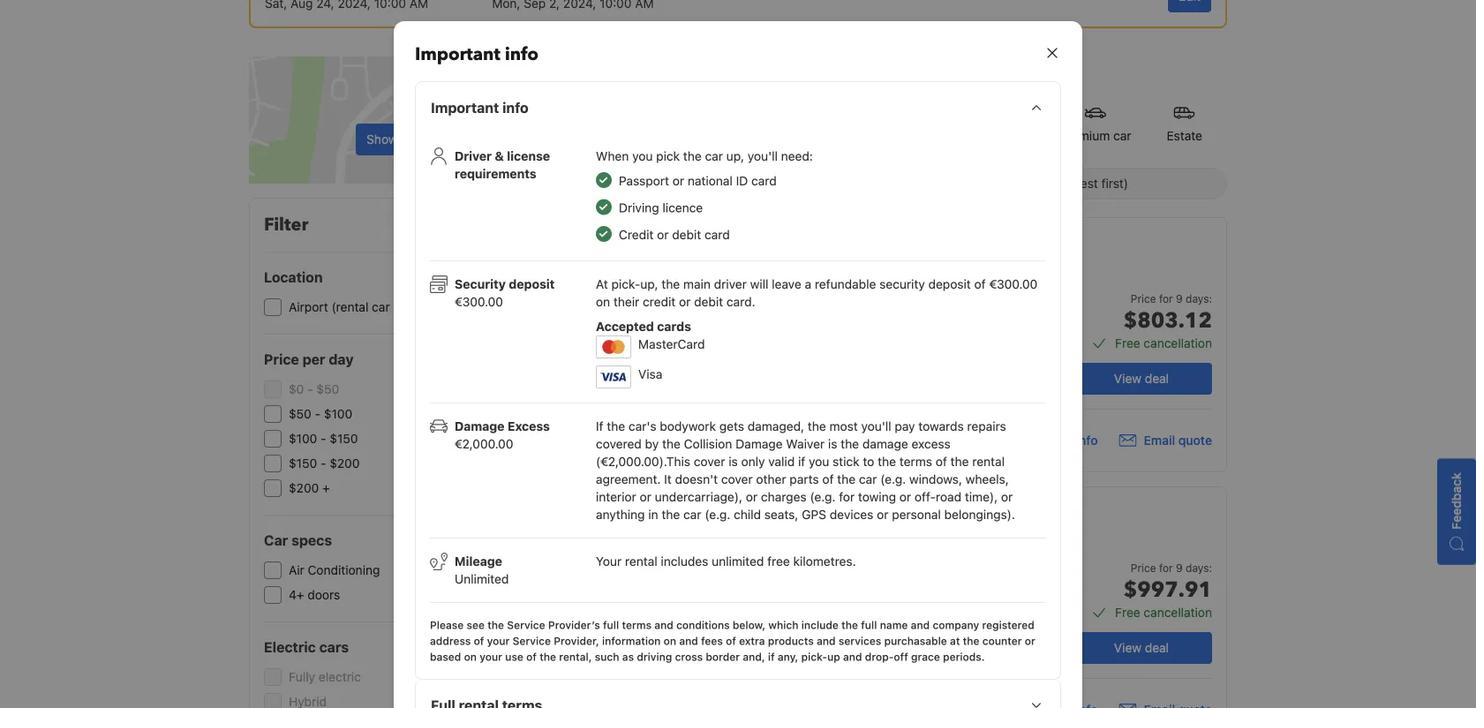 Task type: locate. For each thing, give the bounding box(es) containing it.
suv for $803.12
[[753, 266, 788, 290]]

0 vertical spatial similar
[[882, 272, 914, 284]]

green tick image for passport
[[596, 172, 612, 188]]

2 view deal from the top
[[1114, 641, 1169, 655]]

similar inside suv jeep renegade or similar
[[885, 541, 918, 554]]

you inside this cover is only valid if you stick to the terms of the rental agreement. it doesn't cover other parts of the car (e.g. windows, wheels, interior or undercarriage), or charges (e.g. for towing or off-road time), or anything in the car (e.g. child seats, gps devices or personal belongings).
[[809, 454, 829, 469]]

1 vertical spatial by
[[645, 436, 659, 451]]

2 view from the top
[[1114, 641, 1142, 655]]

in
[[784, 505, 793, 517], [648, 507, 658, 522]]

road
[[936, 489, 962, 504]]

if
[[798, 454, 805, 469], [768, 651, 775, 663]]

1 horizontal spatial (e.g.
[[810, 489, 836, 504]]

or right renegade
[[872, 541, 882, 554]]

in right anything
[[648, 507, 658, 522]]

price inside price for 9 days: $997.91
[[1131, 562, 1156, 574]]

days: inside 'price for 9 days: $803.12'
[[1186, 292, 1212, 305]]

for up devices
[[839, 489, 855, 504]]

1 vertical spatial debit
[[694, 294, 723, 309]]

rome inside rome ciampino airport car rental center
[[753, 630, 786, 645]]

sort by element
[[631, 168, 1227, 200]]

driving licence
[[619, 201, 703, 215]]

0 horizontal spatial up,
[[640, 277, 658, 291]]

by
[[610, 176, 624, 191], [645, 436, 659, 451]]

up, up credit
[[640, 277, 658, 291]]

green tick image down "sort by"
[[596, 199, 612, 215]]

only
[[741, 454, 765, 469]]

drop-
[[865, 651, 894, 663]]

any,
[[778, 651, 799, 663]]

id
[[736, 174, 748, 188]]

electric
[[319, 670, 361, 684]]

the up credit
[[662, 277, 680, 291]]

card right id
[[751, 174, 777, 188]]

airport inside rome ciampino airport car rental center
[[847, 630, 888, 645]]

information
[[602, 635, 661, 647]]

1 view from the top
[[1114, 371, 1142, 386]]

and up center
[[817, 635, 836, 647]]

9 for $803.12
[[1176, 292, 1183, 305]]

damage left excess
[[455, 419, 505, 433]]

border
[[706, 651, 740, 663]]

1 vertical spatial ciampino
[[789, 630, 844, 645]]

deal down the $803.12
[[1145, 371, 1169, 386]]

1 vertical spatial €300.00
[[455, 294, 503, 309]]

price inside 'price for 9 days: $803.12'
[[1131, 292, 1156, 305]]

car down undercarriage),
[[683, 507, 702, 522]]

1 deal from the top
[[1145, 371, 1169, 386]]

cover down collision
[[694, 454, 725, 469]]

by inside if the car's bodywork gets damaged, the most you'll pay towards repairs covered by the collision damage waiver is the damage excess (
[[645, 436, 659, 451]]

terms up information on the left
[[622, 619, 652, 631]]

view down $997.91
[[1114, 641, 1142, 655]]

0 horizontal spatial unlimited
[[455, 572, 509, 586]]

of inside at pick-up, the main driver will leave a refundable security deposit of €300.00 on their credit or debit card .
[[974, 277, 986, 291]]

info
[[505, 42, 539, 67], [503, 99, 529, 116], [1076, 433, 1098, 448]]

1 vertical spatial up,
[[640, 277, 658, 291]]

view deal button down $997.91
[[1071, 632, 1212, 664]]

you up passport on the top left of page
[[632, 149, 653, 163]]

car right premium
[[1113, 128, 1132, 143]]

passport or national id card
[[619, 174, 777, 188]]

or down pick
[[673, 174, 684, 188]]

card inside at pick-up, the main driver will leave a refundable security deposit of €300.00 on their credit or debit card .
[[727, 294, 752, 309]]

3 green tick image from the top
[[596, 226, 612, 242]]

0 horizontal spatial terms
[[622, 619, 652, 631]]

green tick image for credit
[[596, 226, 612, 242]]

when
[[596, 149, 629, 163]]

supplied by avis image
[[598, 427, 653, 454]]

on right based
[[464, 651, 477, 663]]

9 for $997.91
[[1176, 562, 1183, 574]]

2 vertical spatial rental
[[773, 650, 802, 662]]

price
[[1025, 176, 1054, 191], [1131, 292, 1156, 305], [264, 351, 299, 368], [1131, 562, 1156, 574]]

0 horizontal spatial pick-
[[612, 277, 640, 291]]

.
[[752, 294, 755, 309]]

- for $50
[[315, 407, 321, 421]]

0 vertical spatial info
[[505, 42, 539, 67]]

and
[[655, 619, 674, 631], [911, 619, 930, 631], [679, 635, 698, 647], [817, 635, 836, 647], [843, 651, 862, 663]]

if up parts
[[798, 454, 805, 469]]

personal
[[892, 507, 941, 522]]

airport:
[[751, 56, 832, 85]]

1 horizontal spatial car
[[753, 650, 770, 662]]

rental inside rome ciampino airport car rental center
[[773, 650, 802, 662]]

price for 9 days: $997.91
[[1124, 562, 1212, 604]]

or
[[673, 174, 684, 188], [657, 228, 669, 242], [868, 272, 879, 284], [679, 294, 691, 309], [640, 489, 652, 504], [746, 489, 758, 504], [900, 489, 911, 504], [1001, 489, 1013, 504], [877, 507, 889, 522], [872, 541, 882, 554], [1025, 635, 1036, 647]]

view deal
[[1114, 371, 1169, 386], [1114, 641, 1169, 655]]

search summary element
[[249, 0, 1227, 28]]

1 view deal button from the top
[[1071, 363, 1212, 395]]

important info dialog
[[373, 0, 1104, 708]]

if inside the please see the service provider's full terms and conditions below, which include the full name and company registered address of your service provider, information on and fees of extra products and services purchasable at the counter or based on your use of the rental, such as driving cross border and, if any, pick-up and drop-off grace periods.
[[768, 651, 775, 663]]

the up stick
[[841, 436, 859, 451]]

0 vertical spatial cars
[[869, 56, 911, 85]]

deal down $997.91
[[1145, 641, 1169, 655]]

- down $0 - $50
[[315, 407, 321, 421]]

show
[[367, 132, 398, 147]]

it
[[664, 472, 672, 486]]

2 free cancellation from the top
[[1115, 605, 1212, 620]]

$150 up $150 - $200
[[330, 431, 358, 446]]

0 vertical spatial rental
[[972, 454, 1005, 469]]

0 vertical spatial product card group
[[582, 217, 1234, 472]]

1 vertical spatial info
[[503, 99, 529, 116]]

cancellation down $997.91
[[1144, 605, 1212, 620]]

of
[[974, 277, 986, 291], [936, 454, 947, 469], [822, 472, 834, 486], [474, 635, 484, 647], [726, 635, 736, 647], [526, 651, 537, 663]]

0 horizontal spatial airport
[[289, 300, 328, 314]]

of up border
[[726, 635, 736, 647]]

2 green tick image from the top
[[596, 199, 612, 215]]

1 vertical spatial rome
[[753, 630, 786, 645]]

1 cancellation from the top
[[1144, 336, 1212, 351]]

1 horizontal spatial cars
[[869, 56, 911, 85]]

0 vertical spatial view deal button
[[1071, 363, 1212, 395]]

0 vertical spatial you'll
[[748, 149, 778, 163]]

renegade
[[819, 541, 869, 554]]

0 horizontal spatial is
[[729, 454, 738, 469]]

info left email
[[1076, 433, 1098, 448]]

or inside the please see the service provider's full terms and conditions below, which include the full name and company registered address of your service provider, information on and fees of extra products and services purchasable at the counter or based on your use of the rental, such as driving cross border and, if any, pick-up and drop-off grace periods.
[[1025, 635, 1036, 647]]

2 horizontal spatial rental
[[972, 454, 1005, 469]]

and up driving
[[655, 619, 674, 631]]

- for $0
[[307, 382, 313, 396]]

€300.00
[[989, 277, 1038, 291], [455, 294, 503, 309]]

mileage
[[455, 554, 502, 568]]

your left use
[[480, 651, 502, 663]]

rental inside this cover is only valid if you stick to the terms of the rental agreement. it doesn't cover other parts of the car (e.g. windows, wheels, interior or undercarriage), or charges (e.g. for towing or off-road time), or anything in the car (e.g. child seats, gps devices or personal belongings).
[[972, 454, 1005, 469]]

important inside important info dropdown button
[[431, 99, 499, 116]]

car left the specs
[[264, 532, 288, 549]]

1 vertical spatial view
[[1114, 641, 1142, 655]]

important info inside dropdown button
[[431, 99, 529, 116]]

1 vertical spatial car
[[753, 650, 770, 662]]

s.
[[846, 554, 856, 568]]

the down undercarriage),
[[662, 507, 680, 522]]

0 vertical spatial cancellation
[[1144, 336, 1212, 351]]

days: for $803.12
[[1186, 292, 1212, 305]]

1 vertical spatial product card group
[[582, 487, 1234, 708]]

9 inside price for 9 days: $997.91
[[1176, 562, 1183, 574]]

important info button
[[416, 82, 1060, 133]]

2 full from the left
[[861, 619, 877, 631]]

pay
[[895, 419, 915, 433]]

1 days: from the top
[[1186, 292, 1212, 305]]

2 free from the top
[[1115, 605, 1141, 620]]

is
[[828, 436, 837, 451], [729, 454, 738, 469]]

2 vertical spatial green tick image
[[596, 226, 612, 242]]

purchasable
[[884, 635, 947, 647]]

unlimited down mileage
[[455, 572, 509, 586]]

0 horizontal spatial $150
[[289, 456, 317, 471]]

days: for $997.91
[[1186, 562, 1212, 574]]

for inside price for 9 days: $997.91
[[1159, 562, 1173, 574]]

1 horizontal spatial deposit
[[929, 277, 971, 291]]

deposit right security at the top left of page
[[509, 277, 555, 291]]

ciampino for airport
[[789, 630, 844, 645]]

damage inside damage excess €2,000.00
[[455, 419, 505, 433]]

free down the $803.12
[[1115, 336, 1141, 351]]

damage inside if the car's bodywork gets damaged, the most you'll pay towards repairs covered by the collision damage waiver is the damage excess (
[[736, 436, 783, 451]]

jeep inside the suv jeep compass or similar
[[792, 272, 816, 284]]

(e.g. up towing
[[880, 472, 906, 486]]

2 9 from the top
[[1176, 562, 1183, 574]]

if left any,
[[768, 651, 775, 663]]

0 vertical spatial up,
[[726, 149, 744, 163]]

for up the $803.12
[[1159, 292, 1173, 305]]

grace
[[911, 651, 940, 663]]

2 cancellation from the top
[[1144, 605, 1212, 620]]

unlimited inside "full rental terms" region
[[455, 572, 509, 586]]

you'll up damage
[[861, 419, 891, 433]]

(e.g. up hybrid
[[810, 489, 836, 504]]

suv for $997.91
[[753, 535, 788, 559]]

terms inside this cover is only valid if you stick to the terms of the rental agreement. it doesn't cover other parts of the car (e.g. windows, wheels, interior or undercarriage), or charges (e.g. for towing or off-road time), or anything in the car (e.g. child seats, gps devices or personal belongings).
[[900, 454, 932, 469]]

similar right refundable at top right
[[882, 272, 914, 284]]

view deal button for $803.12
[[1071, 363, 1212, 395]]

2 deposit from the left
[[929, 277, 971, 291]]

jeep inside suv jeep renegade or similar
[[792, 541, 816, 554]]

full rental terms region
[[416, 140, 1060, 679]]

plug-
[[757, 505, 784, 517]]

which
[[769, 619, 799, 631]]

charges
[[761, 489, 807, 504]]

off-
[[915, 489, 936, 504]]

you'll up id
[[748, 149, 778, 163]]

of right security at the top of the page
[[974, 277, 986, 291]]

1 vertical spatial important info
[[431, 99, 529, 116]]

1 vertical spatial suv
[[753, 535, 788, 559]]

view deal button down the $803.12
[[1071, 363, 1212, 395]]

0 vertical spatial important info
[[415, 42, 539, 67]]

0 horizontal spatial (e.g.
[[705, 507, 730, 522]]

green tick image
[[596, 172, 612, 188], [596, 199, 612, 215], [596, 226, 612, 242]]

0 horizontal spatial €2,000.00
[[455, 436, 513, 451]]

parts
[[790, 472, 819, 486]]

2 vertical spatial important
[[1015, 433, 1073, 448]]

your
[[487, 635, 510, 647], [480, 651, 502, 663]]

1 deposit from the left
[[509, 277, 555, 291]]

price (lowest first)
[[1025, 176, 1129, 191]]

1 vertical spatial cover
[[721, 472, 753, 486]]

for
[[1159, 292, 1173, 305], [839, 489, 855, 504], [1159, 562, 1173, 574]]

1 free from the top
[[1115, 336, 1141, 351]]

view deal button
[[1071, 363, 1212, 395], [1071, 632, 1212, 664]]

windows,
[[909, 472, 962, 486]]

and up purchasable
[[911, 619, 930, 631]]

0 vertical spatial by
[[610, 176, 624, 191]]

rome ciampino airport: 24 cars available
[[582, 56, 1009, 85]]

0 vertical spatial if
[[798, 454, 805, 469]]

(e.g. down undercarriage),
[[705, 507, 730, 522]]

2 jeep from the top
[[792, 541, 816, 554]]

view deal down the $803.12
[[1114, 371, 1169, 386]]

1 vertical spatial for
[[839, 489, 855, 504]]

1 vertical spatial green tick image
[[596, 199, 612, 215]]

days: inside price for 9 days: $997.91
[[1186, 562, 1212, 574]]

1 horizontal spatial is
[[828, 436, 837, 451]]

1 horizontal spatial ciampino
[[789, 630, 844, 645]]

free for $997.91
[[1115, 605, 1141, 620]]

cancellation for $997.91
[[1144, 605, 1212, 620]]

wheels,
[[966, 472, 1009, 486]]

$100 - $150
[[289, 431, 358, 446]]

below,
[[733, 619, 766, 631]]

rental down products
[[773, 650, 802, 662]]

0 vertical spatial green tick image
[[596, 172, 612, 188]]

- down $100 - $150 at the left bottom of page
[[320, 456, 326, 471]]

jeep up kilometre
[[792, 541, 816, 554]]

ciampino inside rome ciampino airport car rental center
[[789, 630, 844, 645]]

1 vertical spatial airport
[[847, 630, 888, 645]]

air conditioning
[[289, 563, 380, 577]]

unlimited inside product card group
[[928, 600, 982, 615]]

1 vertical spatial cars
[[319, 639, 349, 656]]

debit down the licence
[[672, 228, 701, 242]]

car
[[1113, 128, 1132, 143], [705, 149, 723, 163], [372, 300, 390, 314], [859, 472, 877, 486], [683, 507, 702, 522]]

1 vertical spatial damage
[[736, 436, 783, 451]]

$100
[[324, 407, 352, 421], [289, 431, 317, 446]]

24
[[837, 56, 864, 85]]

recommended
[[739, 176, 825, 191]]

price up $997.91
[[1131, 562, 1156, 574]]

0 horizontal spatial $200
[[289, 481, 319, 495]]

jeep left compass
[[792, 272, 816, 284]]

free cancellation
[[1115, 336, 1212, 351], [1115, 605, 1212, 620]]

on down at
[[596, 294, 610, 309]]

$200 up +
[[330, 456, 360, 471]]

1 vertical spatial you
[[809, 454, 829, 469]]

free for $803.12
[[1115, 336, 1141, 351]]

1 vertical spatial terms
[[622, 619, 652, 631]]

0 vertical spatial €300.00
[[989, 277, 1038, 291]]

1 vertical spatial rental
[[625, 554, 658, 568]]

accepted
[[596, 319, 654, 334]]

1 9 from the top
[[1176, 292, 1183, 305]]

email quote button
[[1119, 432, 1212, 449]]

pick- inside at pick-up, the main driver will leave a refundable security deposit of €300.00 on their credit or debit card .
[[612, 277, 640, 291]]

0 vertical spatial view
[[1114, 371, 1142, 386]]

$200 left +
[[289, 481, 319, 495]]

on inside button
[[401, 132, 415, 147]]

1 product card group from the top
[[582, 217, 1234, 472]]

service
[[507, 619, 545, 631], [513, 635, 551, 647]]

free cancellation for $803.12
[[1115, 336, 1212, 351]]

most
[[830, 419, 858, 433]]

3 large bags
[[774, 600, 848, 615]]

cancellation down the $803.12
[[1144, 336, 1212, 351]]

you down waiver
[[809, 454, 829, 469]]

the down stick
[[837, 472, 856, 486]]

car specs
[[264, 532, 332, 549]]

2 deal from the top
[[1145, 641, 1169, 655]]

view for $803.12
[[1114, 371, 1142, 386]]

suv up .
[[753, 266, 788, 290]]

rome for rome ciampino airport car rental center
[[753, 630, 786, 645]]

price inside "sort by" element
[[1025, 176, 1054, 191]]

(lowest
[[1057, 176, 1098, 191]]

cancellation for $803.12
[[1144, 336, 1212, 351]]

1 view deal from the top
[[1114, 371, 1169, 386]]

similar for $803.12
[[882, 272, 914, 284]]

waiver
[[786, 436, 825, 451]]

card up driver
[[705, 228, 730, 242]]

interior
[[596, 489, 636, 504]]

1 vertical spatial deal
[[1145, 641, 1169, 655]]

$100 down $50 - $100
[[289, 431, 317, 446]]

€300.00 inside security deposit €300.00
[[455, 294, 503, 309]]

important inside important info button
[[1015, 433, 1073, 448]]

0 vertical spatial terms
[[900, 454, 932, 469]]

product card group
[[582, 217, 1234, 472], [582, 487, 1234, 708]]

important for important info dropdown button
[[431, 99, 499, 116]]

cars right 24
[[869, 56, 911, 85]]

or left security at the top of the page
[[868, 272, 879, 284]]

1 vertical spatial pick-
[[801, 651, 827, 663]]

9 inside 'price for 9 days: $803.12'
[[1176, 292, 1183, 305]]

info inside button
[[1076, 433, 1098, 448]]

ciampino up center
[[789, 630, 844, 645]]

pick- down rome ciampino airport button
[[801, 651, 827, 663]]

drop-off date element
[[492, 0, 654, 12]]

2 days: from the top
[[1186, 562, 1212, 574]]

9 up $997.91
[[1176, 562, 1183, 574]]

is left only
[[729, 454, 738, 469]]

info down drop-off date element
[[505, 42, 539, 67]]

0 horizontal spatial rome
[[582, 56, 642, 85]]

car down extra
[[753, 650, 770, 662]]

free cancellation down $997.91
[[1115, 605, 1212, 620]]

1 horizontal spatial terms
[[900, 454, 932, 469]]

1 vertical spatial days:
[[1186, 562, 1212, 574]]

0 vertical spatial $200
[[330, 456, 360, 471]]

days:
[[1186, 292, 1212, 305], [1186, 562, 1212, 574]]

1 free cancellation from the top
[[1115, 336, 1212, 351]]

suv down seats,
[[753, 535, 788, 559]]

(rental
[[332, 300, 369, 314]]

0 vertical spatial unlimited
[[455, 572, 509, 586]]

1 green tick image from the top
[[596, 172, 612, 188]]

1 full from the left
[[603, 619, 619, 631]]

- right $0
[[307, 382, 313, 396]]

1 vertical spatial similar
[[885, 541, 918, 554]]

0 vertical spatial days:
[[1186, 292, 1212, 305]]

1 vertical spatial 9
[[1176, 562, 1183, 574]]

airport down location
[[289, 300, 328, 314]]

$50 down $0
[[289, 407, 312, 421]]

need:
[[781, 149, 813, 163]]

0 vertical spatial deal
[[1145, 371, 1169, 386]]

view deal for $803.12
[[1114, 371, 1169, 386]]

full up information on the left
[[603, 619, 619, 631]]

important info inside button
[[1015, 433, 1098, 448]]

info inside dropdown button
[[503, 99, 529, 116]]

green tick image down when
[[596, 172, 612, 188]]

day
[[329, 351, 354, 368]]

).
[[659, 454, 666, 469]]

jeep for $997.91
[[792, 541, 816, 554]]

0 vertical spatial €2,000.00
[[455, 436, 513, 451]]

0 vertical spatial car
[[264, 532, 288, 549]]

location
[[264, 269, 323, 286]]

0 horizontal spatial rental
[[625, 554, 658, 568]]

rental up wheels,
[[972, 454, 1005, 469]]

when you pick the car up, you'll need:
[[596, 149, 813, 163]]

or left off-
[[900, 489, 911, 504]]

services
[[839, 635, 881, 647]]

jeep for $803.12
[[792, 272, 816, 284]]

cars up electric
[[319, 639, 349, 656]]

9 up the $803.12
[[1176, 292, 1183, 305]]

requirements
[[455, 166, 537, 181]]

on
[[401, 132, 415, 147], [596, 294, 610, 309], [664, 635, 676, 647], [464, 651, 477, 663]]

cover
[[694, 454, 725, 469], [721, 472, 753, 486]]

info up the license
[[503, 99, 529, 116]]

rome up and,
[[753, 630, 786, 645]]

licence
[[663, 201, 703, 215]]

on left map
[[401, 132, 415, 147]]

per
[[303, 351, 325, 368]]

1 vertical spatial view deal button
[[1071, 632, 1212, 664]]

2 product card group from the top
[[582, 487, 1234, 708]]

driving
[[637, 651, 672, 663]]

0 vertical spatial ciampino
[[647, 56, 746, 85]]

1 horizontal spatial €2,000.00
[[601, 454, 659, 469]]

airport up drop-
[[847, 630, 888, 645]]

1 horizontal spatial if
[[798, 454, 805, 469]]

large
[[785, 600, 817, 615]]

free cancellation down the $803.12
[[1115, 336, 1212, 351]]

or down registered
[[1025, 635, 1036, 647]]

3
[[774, 600, 781, 615]]

similar inside the suv jeep compass or similar
[[882, 272, 914, 284]]

0 vertical spatial is
[[828, 436, 837, 451]]

0 horizontal spatial you'll
[[748, 149, 778, 163]]

0 horizontal spatial you
[[632, 149, 653, 163]]

2 vertical spatial (e.g.
[[705, 507, 730, 522]]

1 horizontal spatial pick-
[[801, 651, 827, 663]]

1 horizontal spatial you'll
[[861, 419, 891, 433]]

0 vertical spatial service
[[507, 619, 545, 631]]

1 jeep from the top
[[792, 272, 816, 284]]

0 vertical spatial pick-
[[612, 277, 640, 291]]

0 horizontal spatial deposit
[[509, 277, 555, 291]]

view deal for $997.91
[[1114, 641, 1169, 655]]

1 vertical spatial free
[[1115, 605, 1141, 620]]

gets
[[719, 419, 744, 433]]

1 suv from the top
[[753, 266, 788, 290]]

debit down main
[[694, 294, 723, 309]]

pick- up their on the left
[[612, 277, 640, 291]]

for inside 'price for 9 days: $803.12'
[[1159, 292, 1173, 305]]

price left per
[[264, 351, 299, 368]]

is inside this cover is only valid if you stick to the terms of the rental agreement. it doesn't cover other parts of the car (e.g. windows, wheels, interior or undercarriage), or charges (e.g. for towing or off-road time), or anything in the car (e.g. child seats, gps devices or personal belongings).
[[729, 454, 738, 469]]

2 view deal button from the top
[[1071, 632, 1212, 664]]

1 horizontal spatial unlimited
[[928, 600, 982, 615]]

- for $150
[[320, 456, 326, 471]]

rome for rome ciampino airport: 24 cars available
[[582, 56, 642, 85]]

unlimited up company
[[928, 600, 982, 615]]

2 suv from the top
[[753, 535, 788, 559]]

price up the $803.12
[[1131, 292, 1156, 305]]

info for important info dropdown button
[[503, 99, 529, 116]]

hybrid
[[796, 505, 827, 517]]

0 horizontal spatial $100
[[289, 431, 317, 446]]

0 vertical spatial free cancellation
[[1115, 336, 1212, 351]]

0 horizontal spatial if
[[768, 651, 775, 663]]



Task type: describe. For each thing, give the bounding box(es) containing it.
debit inside at pick-up, the main driver will leave a refundable security deposit of €300.00 on their credit or debit card .
[[694, 294, 723, 309]]

the down damage
[[878, 454, 896, 469]]

info for important info button
[[1076, 433, 1098, 448]]

or down agreement.
[[640, 489, 652, 504]]

for for $997.91
[[1159, 562, 1173, 574]]

car right (rental
[[372, 300, 390, 314]]

view for $997.91
[[1114, 641, 1142, 655]]

car inside rome ciampino airport car rental center
[[753, 650, 770, 662]]

or right time),
[[1001, 489, 1013, 504]]

of up windows,
[[936, 454, 947, 469]]

deposit inside at pick-up, the main driver will leave a refundable security deposit of €300.00 on their credit or debit card .
[[929, 277, 971, 291]]

price for 9 days: $803.12
[[1124, 292, 1212, 335]]

price for price (lowest first)
[[1025, 176, 1054, 191]]

1 vertical spatial $150
[[289, 456, 317, 471]]

€300.00 inside at pick-up, the main driver will leave a refundable security deposit of €300.00 on their credit or debit card .
[[989, 277, 1038, 291]]

center
[[805, 650, 837, 662]]

quote
[[1179, 433, 1212, 448]]

excess
[[508, 419, 550, 433]]

the inside at pick-up, the main driver will leave a refundable security deposit of €300.00 on their credit or debit card .
[[662, 277, 680, 291]]

at pick-up, the main driver will leave a refundable security deposit of €300.00 on their credit or debit card .
[[596, 277, 1038, 309]]

pick
[[656, 149, 680, 163]]

cross
[[675, 651, 703, 663]]

for inside this cover is only valid if you stick to the terms of the rental agreement. it doesn't cover other parts of the car (e.g. windows, wheels, interior or undercarriage), or charges (e.g. for towing or off-road time), or anything in the car (e.g. child seats, gps devices or personal belongings).
[[839, 489, 855, 504]]

0 vertical spatial cover
[[694, 454, 725, 469]]

at
[[596, 277, 608, 291]]

if inside this cover is only valid if you stick to the terms of the rental agreement. it doesn't cover other parts of the car (e.g. windows, wheels, interior or undercarriage), or charges (e.g. for towing or off-road time), or anything in the car (e.g. child seats, gps devices or personal belongings).
[[798, 454, 805, 469]]

your
[[596, 554, 622, 568]]

in inside this cover is only valid if you stick to the terms of the rental agreement. it doesn't cover other parts of the car (e.g. windows, wheels, interior or undercarriage), or charges (e.g. for towing or off-road time), or anything in the car (e.g. child seats, gps devices or personal belongings).
[[648, 507, 658, 522]]

important info for important info dropdown button
[[431, 99, 529, 116]]

of down see
[[474, 635, 484, 647]]

covered
[[596, 436, 642, 451]]

company
[[933, 619, 979, 631]]

sort
[[582, 176, 607, 191]]

1 vertical spatial $200
[[289, 481, 319, 495]]

or inside the suv jeep compass or similar
[[868, 272, 879, 284]]

price for price per day
[[264, 351, 299, 368]]

the right see
[[488, 619, 504, 631]]

kilometre
[[793, 554, 846, 568]]

2 horizontal spatial (e.g.
[[880, 472, 906, 486]]

a
[[805, 277, 812, 291]]

1 horizontal spatial in
[[784, 505, 793, 517]]

1 horizontal spatial $100
[[324, 407, 352, 421]]

the right at
[[963, 635, 980, 647]]

time),
[[965, 489, 998, 504]]

premium
[[1060, 128, 1110, 143]]

0 vertical spatial card
[[751, 174, 777, 188]]

or down towing
[[877, 507, 889, 522]]

based
[[430, 651, 461, 663]]

counter
[[983, 635, 1022, 647]]

available
[[916, 56, 1009, 85]]

deal for $997.91
[[1145, 641, 1169, 655]]

excess
[[912, 436, 951, 451]]

and up the cross
[[679, 635, 698, 647]]

1 vertical spatial (e.g.
[[810, 489, 836, 504]]

green tick image for driving
[[596, 199, 612, 215]]

$200 +
[[289, 481, 330, 495]]

the left rental,
[[540, 651, 556, 663]]

and down "services"
[[843, 651, 862, 663]]

if the car's bodywork gets damaged, the most you'll pay towards repairs covered by the collision damage waiver is the damage excess (
[[596, 419, 1006, 469]]

for for $803.12
[[1159, 292, 1173, 305]]

air
[[289, 563, 304, 577]]

0 horizontal spatial cars
[[319, 639, 349, 656]]

0 vertical spatial airport
[[289, 300, 328, 314]]

pick-up date element
[[265, 0, 428, 12]]

feedback button
[[1437, 458, 1476, 565]]

repairs
[[967, 419, 1006, 433]]

include
[[802, 619, 839, 631]]

0 vertical spatial important
[[415, 42, 500, 67]]

conditions
[[676, 619, 730, 631]]

free
[[767, 554, 790, 568]]

license
[[507, 149, 550, 163]]

national
[[688, 174, 733, 188]]

filter
[[264, 213, 308, 237]]

child
[[734, 507, 761, 522]]

car up the 'national'
[[705, 149, 723, 163]]

of right use
[[526, 651, 537, 663]]

visa
[[638, 367, 663, 381]]

deposit inside security deposit €300.00
[[509, 277, 555, 291]]

conditioning
[[308, 563, 380, 577]]

view deal button for $997.91
[[1071, 632, 1212, 664]]

passport
[[619, 174, 669, 188]]

the up 'this'
[[662, 436, 681, 451]]

0 vertical spatial debit
[[672, 228, 701, 242]]

you'll inside if the car's bodywork gets damaged, the most you'll pay towards repairs covered by the collision damage waiver is the damage excess (
[[861, 419, 891, 433]]

or right credit at left
[[657, 228, 669, 242]]

estate
[[1167, 128, 1203, 143]]

the up "services"
[[842, 619, 858, 631]]

show on map button
[[249, 57, 561, 184]]

€2,000.00 inside damage excess €2,000.00
[[455, 436, 513, 451]]

credit
[[643, 294, 676, 309]]

is inside if the car's bodywork gets damaged, the most you'll pay towards repairs covered by the collision damage waiver is the damage excess (
[[828, 436, 837, 451]]

deal for $803.12
[[1145, 371, 1169, 386]]

if
[[596, 419, 604, 433]]

provider,
[[554, 635, 599, 647]]

mastercard
[[638, 337, 705, 351]]

pick- inside the please see the service provider's full terms and conditions below, which include the full name and company registered address of your service provider, information on and fees of extra products and services purchasable at the counter or based on your use of the rental, such as driving cross border and, if any, pick-up and drop-off grace periods.
[[801, 651, 827, 663]]

fees
[[701, 635, 723, 647]]

as
[[622, 651, 634, 663]]

belongings).
[[944, 507, 1015, 522]]

0 horizontal spatial by
[[610, 176, 624, 191]]

1 vertical spatial €2,000.00
[[601, 454, 659, 469]]

doesn't
[[675, 472, 718, 486]]

bags
[[820, 600, 848, 615]]

on inside at pick-up, the main driver will leave a refundable security deposit of €300.00 on their credit or debit card .
[[596, 294, 610, 309]]

4+
[[289, 588, 304, 602]]

$150 - $200
[[289, 456, 360, 471]]

this
[[666, 454, 690, 469]]

and,
[[743, 651, 765, 663]]

registered
[[982, 619, 1035, 631]]

1 vertical spatial your
[[480, 651, 502, 663]]

includes
[[661, 554, 708, 568]]

1 horizontal spatial up,
[[726, 149, 744, 163]]

electric cars
[[264, 639, 349, 656]]

1 vertical spatial card
[[705, 228, 730, 242]]

product card group containing $803.12
[[582, 217, 1234, 472]]

such
[[595, 651, 619, 663]]

important info for important info button
[[1015, 433, 1098, 448]]

1 horizontal spatial $50
[[316, 382, 339, 396]]

similar for $997.91
[[885, 541, 918, 554]]

1 vertical spatial service
[[513, 635, 551, 647]]

4+ doors
[[289, 588, 340, 602]]

unlimited
[[712, 554, 764, 568]]

sort by
[[582, 176, 624, 191]]

$50 - $100
[[289, 407, 352, 421]]

1 vertical spatial $100
[[289, 431, 317, 446]]

security
[[880, 277, 925, 291]]

of right parts
[[822, 472, 834, 486]]

the right pick
[[683, 149, 702, 163]]

products
[[768, 635, 814, 647]]

estate button
[[1149, 92, 1220, 155]]

please see the service provider's full terms and conditions below, which include the full name and company registered address of your service provider, information on and fees of extra products and services purchasable at the counter or based on your use of the rental, such as driving cross border and, if any, pick-up and drop-off grace periods.
[[430, 619, 1036, 663]]

the up waiver
[[808, 419, 826, 433]]

terms inside the please see the service provider's full terms and conditions below, which include the full name and company registered address of your service provider, information on and fees of extra products and services purchasable at the counter or based on your use of the rental, such as driving cross border and, if any, pick-up and drop-off grace periods.
[[622, 619, 652, 631]]

ciampino for airport:
[[647, 56, 746, 85]]

price for price for 9 days: $803.12
[[1131, 292, 1156, 305]]

specs
[[291, 532, 332, 549]]

car down to
[[859, 472, 877, 486]]

up, inside at pick-up, the main driver will leave a refundable security deposit of €300.00 on their credit or debit card .
[[640, 277, 658, 291]]

or inside suv jeep renegade or similar
[[872, 541, 882, 554]]

security deposit €300.00
[[455, 277, 555, 309]]

name
[[880, 619, 908, 631]]

towards
[[919, 419, 964, 433]]

0 horizontal spatial car
[[264, 532, 288, 549]]

1 horizontal spatial $150
[[330, 431, 358, 446]]

car inside 'button'
[[1113, 128, 1132, 143]]

main
[[683, 277, 711, 291]]

their
[[614, 294, 640, 309]]

please
[[430, 619, 464, 631]]

credit
[[619, 228, 654, 242]]

rental,
[[559, 651, 592, 663]]

free cancellation for $997.91
[[1115, 605, 1212, 620]]

doors
[[308, 588, 340, 602]]

or inside at pick-up, the main driver will leave a refundable security deposit of €300.00 on their credit or debit card .
[[679, 294, 691, 309]]

the up windows,
[[951, 454, 969, 469]]

0 horizontal spatial $50
[[289, 407, 312, 421]]

refundable
[[815, 277, 876, 291]]

product card group containing $997.91
[[582, 487, 1234, 708]]

the right if
[[607, 419, 625, 433]]

0 vertical spatial your
[[487, 635, 510, 647]]

bodywork
[[660, 419, 716, 433]]

accepted cards
[[596, 319, 691, 334]]

your rental includes unlimited free kilometre s.
[[596, 554, 856, 568]]

or up child
[[746, 489, 758, 504]]

on up driving
[[664, 635, 676, 647]]

- for $100
[[321, 431, 326, 446]]

price for price for 9 days: $997.91
[[1131, 562, 1156, 574]]

important for important info button
[[1015, 433, 1073, 448]]



Task type: vqa. For each thing, say whether or not it's contained in the screenshot.
bottommost cancellation
yes



